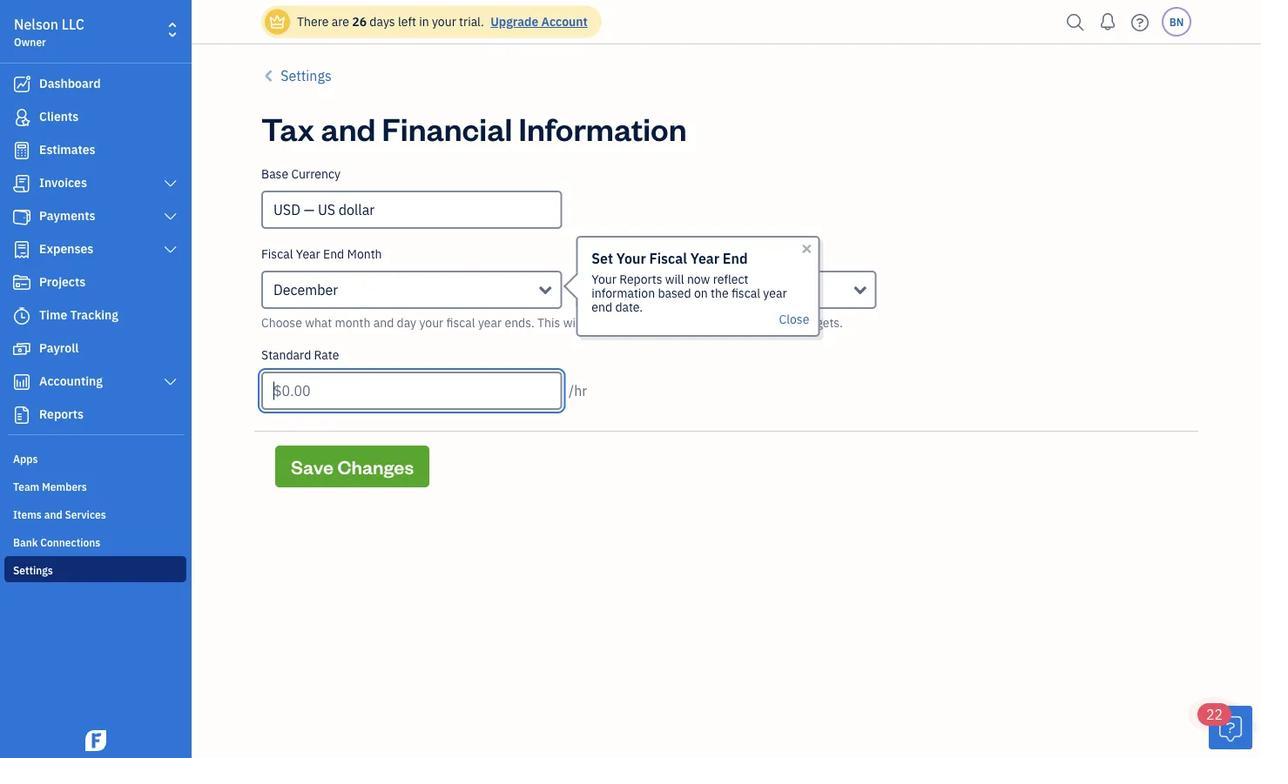Task type: vqa. For each thing, say whether or not it's contained in the screenshot.
Apply button
no



Task type: describe. For each thing, give the bounding box(es) containing it.
reflect
[[713, 271, 749, 288]]

estimates link
[[4, 135, 186, 166]]

chevron large down image
[[163, 376, 179, 390]]

bank connections
[[13, 536, 100, 550]]

bank connections link
[[4, 529, 186, 555]]

and inside items and services link
[[44, 508, 62, 522]]

money image
[[11, 341, 32, 358]]

items and services link
[[4, 501, 186, 527]]

month
[[347, 246, 382, 262]]

dashboard
[[39, 75, 101, 91]]

upgrade account link
[[487, 14, 588, 30]]

26
[[352, 14, 367, 30]]

estimates
[[39, 142, 95, 158]]

Fiscal Year End Day field
[[576, 271, 877, 309]]

reflected
[[602, 315, 651, 331]]

accounting link
[[4, 367, 186, 398]]

chevronleft image
[[261, 65, 277, 86]]

there
[[297, 14, 329, 30]]

year inside set your fiscal year end your reports will now reflect information based on the fiscal year end date. close
[[691, 250, 720, 268]]

bank
[[13, 536, 38, 550]]

connections
[[40, 536, 100, 550]]

Currency text field
[[263, 193, 561, 227]]

day
[[662, 246, 683, 262]]

dashboard link
[[4, 69, 186, 100]]

1 vertical spatial your
[[419, 315, 444, 331]]

projects link
[[4, 268, 186, 299]]

reports link
[[4, 400, 186, 431]]

1 vertical spatial your
[[592, 271, 617, 288]]

are
[[332, 14, 349, 30]]

clients
[[39, 108, 79, 125]]

in
[[419, 14, 429, 30]]

search image
[[1062, 9, 1090, 35]]

base currency
[[261, 166, 341, 182]]

trial.
[[459, 14, 484, 30]]

december
[[274, 281, 338, 299]]

dashboard
[[736, 315, 794, 331]]

tax
[[261, 107, 315, 149]]

save
[[291, 454, 334, 479]]

payroll link
[[4, 334, 186, 365]]

settings inside main element
[[13, 564, 53, 578]]

team members
[[13, 480, 87, 494]]

expenses link
[[4, 234, 186, 266]]

settings button
[[261, 65, 332, 86]]

payments
[[39, 208, 95, 224]]

rate
[[314, 347, 339, 363]]

projects
[[39, 274, 86, 290]]

close button
[[779, 312, 810, 328]]

nelson llc owner
[[14, 15, 84, 49]]

this
[[538, 315, 561, 331]]

apps
[[13, 452, 38, 466]]

time tracking link
[[4, 301, 186, 332]]

apps link
[[4, 445, 186, 471]]

22 button
[[1198, 704, 1253, 750]]

notifications image
[[1094, 4, 1122, 39]]

members
[[42, 480, 87, 494]]

day
[[397, 315, 417, 331]]

1 vertical spatial fiscal
[[447, 315, 475, 331]]

end for 31
[[638, 246, 659, 262]]

accounting
[[39, 373, 103, 390]]

settings link
[[4, 557, 186, 583]]

be
[[585, 315, 599, 331]]

fiscal year end day
[[576, 246, 683, 262]]

save changes button
[[275, 446, 430, 488]]

fiscal inside set your fiscal year end your reports will now reflect information based on the fiscal year end date. close
[[732, 285, 761, 302]]

reports inside set your fiscal year end your reports will now reflect information based on the fiscal year end date. close
[[620, 271, 663, 288]]

left
[[398, 14, 416, 30]]

items
[[13, 508, 42, 522]]

nelson
[[14, 15, 58, 34]]

by
[[654, 315, 667, 331]]

currency
[[291, 166, 341, 182]]

dashboard image
[[11, 76, 32, 93]]

resource center badge image
[[1209, 707, 1253, 750]]

items and services
[[13, 508, 106, 522]]

expenses
[[39, 241, 93, 257]]

choose
[[261, 315, 302, 331]]

end inside set your fiscal year end your reports will now reflect information based on the fiscal year end date. close
[[723, 250, 748, 268]]

changes
[[338, 454, 414, 479]]

widgets.
[[797, 315, 843, 331]]

22
[[1207, 706, 1224, 725]]

time tracking
[[39, 307, 118, 323]]

0 horizontal spatial year
[[478, 315, 502, 331]]

account
[[542, 14, 588, 30]]

team members link
[[4, 473, 186, 499]]



Task type: locate. For each thing, give the bounding box(es) containing it.
fiscal for december
[[261, 246, 293, 262]]

0 horizontal spatial fiscal
[[447, 315, 475, 331]]

1 horizontal spatial will
[[666, 271, 685, 288]]

and down the the
[[713, 315, 733, 331]]

information
[[519, 107, 687, 149]]

main element
[[0, 0, 235, 759]]

close image
[[800, 242, 814, 256]]

standard rate
[[261, 347, 339, 363]]

0 vertical spatial your
[[617, 250, 646, 268]]

date.
[[616, 299, 643, 315]]

invoice image
[[11, 175, 32, 193]]

time
[[39, 307, 67, 323]]

2 horizontal spatial fiscal
[[650, 250, 687, 268]]

invoices link
[[4, 168, 186, 200]]

3 chevron large down image from the top
[[163, 243, 179, 257]]

crown image
[[268, 13, 287, 31]]

fiscal
[[261, 246, 293, 262], [576, 246, 608, 262], [650, 250, 687, 268]]

fiscal right day
[[447, 315, 475, 331]]

and right items
[[44, 508, 62, 522]]

what
[[305, 315, 332, 331]]

end left 'day'
[[638, 246, 659, 262]]

payment image
[[11, 208, 32, 226]]

bn button
[[1162, 7, 1192, 37]]

your right in
[[432, 14, 456, 30]]

reports inside main element
[[39, 407, 84, 423]]

project image
[[11, 274, 32, 292]]

your right set
[[617, 250, 646, 268]]

0 vertical spatial chevron large down image
[[163, 177, 179, 191]]

financial
[[382, 107, 513, 149]]

chevron large down image for payments
[[163, 210, 179, 224]]

Standard Rate text field
[[261, 372, 562, 410]]

Fiscal Year End Month field
[[261, 271, 562, 309]]

chevron large down image for invoices
[[163, 177, 179, 191]]

and
[[321, 107, 376, 149], [374, 315, 394, 331], [713, 315, 733, 331], [44, 508, 62, 522]]

clients link
[[4, 102, 186, 133]]

upgrade
[[491, 14, 539, 30]]

1 vertical spatial will
[[563, 315, 582, 331]]

chart image
[[11, 374, 32, 391]]

fiscal up december
[[261, 246, 293, 262]]

and left day
[[374, 315, 394, 331]]

settings inside button
[[281, 67, 332, 85]]

settings
[[281, 67, 332, 85], [13, 564, 53, 578]]

based
[[658, 285, 692, 302]]

31
[[588, 281, 605, 299]]

0 horizontal spatial reports
[[39, 407, 84, 423]]

1 vertical spatial reports
[[39, 407, 84, 423]]

1 horizontal spatial reports
[[620, 271, 663, 288]]

close
[[779, 312, 810, 328]]

2 horizontal spatial year
[[691, 250, 720, 268]]

2 vertical spatial chevron large down image
[[163, 243, 179, 257]]

0 vertical spatial settings
[[281, 67, 332, 85]]

/hr
[[569, 382, 587, 400]]

settings down bank
[[13, 564, 53, 578]]

freshbooks image
[[82, 731, 110, 752]]

will left the be
[[563, 315, 582, 331]]

chevron large down image for expenses
[[163, 243, 179, 257]]

fiscal up 31
[[576, 246, 608, 262]]

services
[[65, 508, 106, 522]]

report image
[[11, 407, 32, 424]]

0 horizontal spatial fiscal
[[261, 246, 293, 262]]

estimate image
[[11, 142, 32, 159]]

standard
[[261, 347, 311, 363]]

0 horizontal spatial will
[[563, 315, 582, 331]]

chevron large down image
[[163, 177, 179, 191], [163, 210, 179, 224], [163, 243, 179, 257]]

fiscal up based
[[650, 250, 687, 268]]

save changes
[[291, 454, 414, 479]]

fiscal inside set your fiscal year end your reports will now reflect information based on the fiscal year end date. close
[[650, 250, 687, 268]]

fiscal
[[732, 285, 761, 302], [447, 315, 475, 331]]

payroll
[[39, 340, 79, 356]]

1 horizontal spatial year
[[764, 285, 787, 302]]

end for december
[[323, 246, 344, 262]]

timer image
[[11, 308, 32, 325]]

reports down fiscal year end day
[[620, 271, 663, 288]]

tracking
[[70, 307, 118, 323]]

end
[[323, 246, 344, 262], [638, 246, 659, 262], [723, 250, 748, 268]]

year for 31
[[611, 246, 635, 262]]

your
[[432, 14, 456, 30], [419, 315, 444, 331]]

1 vertical spatial year
[[478, 315, 502, 331]]

1 horizontal spatial end
[[638, 246, 659, 262]]

year up information
[[611, 246, 635, 262]]

year left the ends.
[[478, 315, 502, 331]]

your right day
[[419, 315, 444, 331]]

set your fiscal year end your reports will now reflect information based on the fiscal year end date. close
[[592, 250, 810, 328]]

0 vertical spatial will
[[666, 271, 685, 288]]

year
[[764, 285, 787, 302], [478, 315, 502, 331]]

fiscal for 31
[[576, 246, 608, 262]]

year for december
[[296, 246, 320, 262]]

year
[[296, 246, 320, 262], [611, 246, 635, 262], [691, 250, 720, 268]]

there are 26 days left in your trial. upgrade account
[[297, 14, 588, 30]]

days
[[370, 14, 395, 30]]

0 horizontal spatial year
[[296, 246, 320, 262]]

0 horizontal spatial end
[[323, 246, 344, 262]]

1 vertical spatial chevron large down image
[[163, 210, 179, 224]]

2 horizontal spatial end
[[723, 250, 748, 268]]

will inside set your fiscal year end your reports will now reflect information based on the fiscal year end date. close
[[666, 271, 685, 288]]

base
[[261, 166, 289, 182]]

fiscal year end month
[[261, 246, 382, 262]]

1 chevron large down image from the top
[[163, 177, 179, 191]]

1 horizontal spatial fiscal
[[576, 246, 608, 262]]

bn
[[1170, 15, 1184, 29]]

will left now
[[666, 271, 685, 288]]

0 vertical spatial reports
[[620, 271, 663, 288]]

chevron large down image down payments link
[[163, 243, 179, 257]]

llc
[[62, 15, 84, 34]]

information
[[592, 285, 655, 302]]

will
[[666, 271, 685, 288], [563, 315, 582, 331]]

on
[[694, 285, 708, 302]]

month
[[335, 315, 371, 331]]

0 vertical spatial your
[[432, 14, 456, 30]]

2 chevron large down image from the top
[[163, 210, 179, 224]]

set
[[592, 250, 613, 268]]

your
[[617, 250, 646, 268], [592, 271, 617, 288]]

1 horizontal spatial settings
[[281, 67, 332, 85]]

chevron large down image up payments link
[[163, 177, 179, 191]]

settings right "chevronleft" icon
[[281, 67, 332, 85]]

reports down the accounting
[[39, 407, 84, 423]]

team
[[13, 480, 39, 494]]

your down set
[[592, 271, 617, 288]]

year up now
[[691, 250, 720, 268]]

and up currency
[[321, 107, 376, 149]]

tax and financial information
[[261, 107, 687, 149]]

chevron large down image down invoices link
[[163, 210, 179, 224]]

choose what month and day your fiscal year ends. this will be reflected by reports and dashboard widgets.
[[261, 315, 843, 331]]

the
[[711, 285, 729, 302]]

client image
[[11, 109, 32, 126]]

ends.
[[505, 315, 535, 331]]

1 vertical spatial settings
[[13, 564, 53, 578]]

chevron large down image inside invoices link
[[163, 177, 179, 191]]

year up december
[[296, 246, 320, 262]]

payments link
[[4, 201, 186, 233]]

end left month
[[323, 246, 344, 262]]

1 horizontal spatial fiscal
[[732, 285, 761, 302]]

year up "dashboard" on the top right of the page
[[764, 285, 787, 302]]

expense image
[[11, 241, 32, 259]]

fiscal right the the
[[732, 285, 761, 302]]

1 horizontal spatial year
[[611, 246, 635, 262]]

end up reflect
[[723, 250, 748, 268]]

0 horizontal spatial settings
[[13, 564, 53, 578]]

0 vertical spatial year
[[764, 285, 787, 302]]

invoices
[[39, 175, 87, 191]]

reports
[[670, 315, 710, 331]]

owner
[[14, 35, 46, 49]]

go to help image
[[1127, 9, 1155, 35]]

0 vertical spatial fiscal
[[732, 285, 761, 302]]

now
[[687, 271, 711, 288]]

year inside set your fiscal year end your reports will now reflect information based on the fiscal year end date. close
[[764, 285, 787, 302]]



